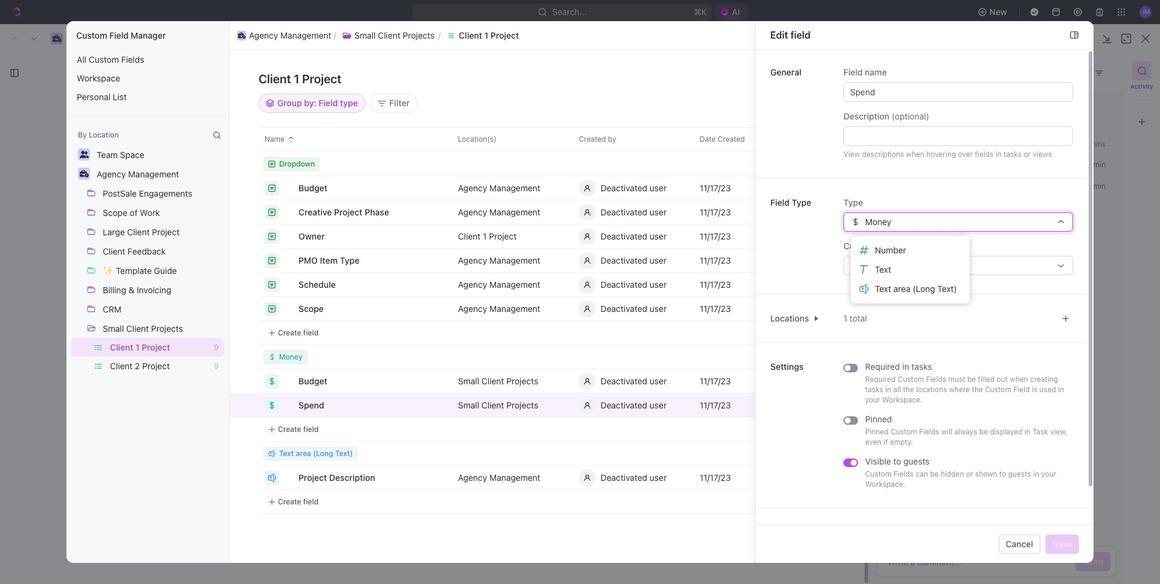 Task type: locate. For each thing, give the bounding box(es) containing it.
search button
[[942, 136, 989, 153]]

or inside visible to guests custom fields can be hidden or shown to guests in your workspace.
[[966, 470, 973, 479]]

validate signed contract down business time icon
[[156, 62, 319, 79]]

area up complete creative discovery survey
[[296, 449, 311, 458]]

0 horizontal spatial the
[[477, 33, 489, 42]]

hide inside hide button
[[576, 169, 593, 178]]

1 vertical spatial text)
[[335, 449, 353, 458]]

views
[[1033, 150, 1052, 159]]

0 vertical spatial create field
[[278, 328, 319, 337]]

0 vertical spatial 9
[[214, 343, 219, 352]]

row group containing budget
[[230, 152, 471, 515]]

fields inside empty fields button
[[202, 461, 224, 471]]

1 vertical spatial create field
[[278, 425, 319, 434]]

0 vertical spatial or
[[1024, 150, 1031, 159]]

fields down engagements
[[181, 207, 211, 220]]

name row
[[230, 127, 441, 152]]

2 created from the left
[[718, 135, 745, 144]]

1 vertical spatial or
[[966, 470, 973, 479]]

by
[[608, 135, 616, 144]]

space
[[120, 150, 144, 160]]

grid containing budget
[[230, 127, 1065, 554]]

1 vertical spatial description
[[191, 356, 236, 367]]

used
[[1039, 386, 1056, 395]]

set priority to
[[907, 120, 957, 129]]

add down spend 'button'
[[331, 421, 345, 430]]

4 user from the top
[[650, 255, 667, 266]]

create field up money
[[278, 328, 319, 337]]

scope down schedule
[[298, 304, 324, 314]]

0 vertical spatial hide
[[1006, 139, 1024, 149]]

created left the by
[[579, 135, 606, 144]]

0 horizontal spatial creative project phase
[[161, 260, 249, 270]]

8 deactivated user from the top
[[601, 400, 667, 411]]

3 deactivated from the top
[[601, 231, 647, 241]]

meeting minutes link
[[524, 136, 593, 153]]

concepts up review concepts
[[272, 482, 309, 492]]

budget button up spend 'button'
[[297, 372, 335, 391]]

scheduling
[[214, 331, 251, 339]]

budget inside custom fields element
[[161, 235, 189, 245]]

0 vertical spatial team
[[646, 139, 667, 149]]

business time image
[[238, 32, 245, 38]]

schedule button
[[297, 275, 343, 295]]

activity
[[885, 66, 927, 80], [1130, 83, 1154, 90]]

set
[[909, 120, 920, 129], [909, 160, 920, 169]]

complete scope of work link
[[240, 255, 419, 272]]

creative project phase up the kickoff at the top of page
[[161, 260, 249, 270]]

large client project button
[[97, 222, 185, 242]]

tree
[[5, 324, 169, 585]]

0 vertical spatial text
[[875, 265, 891, 275]]

1 horizontal spatial creative project phase
[[298, 207, 389, 217]]

0 vertical spatial guests
[[903, 457, 930, 467]]

create down spend
[[278, 425, 301, 434]]

text) up discovery
[[335, 449, 353, 458]]

scope for scope button on the bottom of page
[[298, 304, 324, 314]]

when down the "changed"
[[906, 150, 924, 159]]

save
[[1053, 539, 1072, 550]]

9 deactivated from the top
[[601, 473, 647, 483]]

of up large client project button
[[130, 208, 138, 218]]

0 horizontal spatial small client projects button
[[97, 319, 188, 338]]

pmo item type down the guide
[[161, 284, 221, 294]]

2 vertical spatial create field
[[278, 498, 319, 507]]

feedback
[[128, 247, 166, 257]]

1 horizontal spatial project description
[[298, 473, 375, 483]]

descriptions
[[862, 150, 904, 159]]

tasks
[[1004, 150, 1022, 159], [911, 362, 932, 372], [865, 386, 883, 395]]

scope inside list
[[103, 208, 127, 218]]

✨
[[103, 266, 114, 276]]

1 vertical spatial small client projects button
[[97, 319, 188, 338]]

agency inside agency management / small client projects / client 1 project |
[[68, 33, 97, 44]]

create field down create concepts
[[278, 498, 319, 507]]

track
[[975, 161, 993, 169]]

2 complete from the top
[[244, 461, 282, 471]]

fields up the track
[[975, 150, 994, 159]]

phase up the kickoff at the top of page
[[226, 260, 249, 270]]

existing
[[923, 74, 955, 84]]

creative project phase inside custom fields element
[[161, 260, 249, 270]]

description inside button
[[329, 473, 375, 483]]

workspace. inside visible to guests custom fields can be hidden or shown to guests in your workspace.
[[865, 480, 905, 489]]

description down discovery
[[329, 473, 375, 483]]

9 for client 1 project
[[214, 343, 219, 352]]

1 9 from the top
[[214, 343, 219, 352]]

creative up create concepts
[[284, 461, 318, 471]]

8 11/17/23 from the top
[[700, 400, 731, 411]]

press space to select this row. row containing spend
[[230, 394, 441, 418]]

or for when
[[1024, 150, 1031, 159]]

1 vertical spatial signed
[[278, 237, 305, 247]]

empty.
[[890, 438, 913, 447]]

2 11/17/23 from the top
[[700, 207, 731, 217]]

row
[[441, 127, 1034, 152]]

1 pinned from the top
[[865, 415, 892, 425]]

0 horizontal spatial pmo
[[161, 284, 180, 294]]

validate signed contract up "complete scope of work"
[[244, 237, 341, 247]]

list containing client 1 project
[[66, 338, 229, 376]]

team
[[646, 139, 667, 149], [97, 150, 118, 160]]

2 horizontal spatial description
[[844, 111, 890, 121]]

project inside the sidebar "navigation"
[[29, 221, 57, 232]]

add task button down scope button on the bottom of page
[[286, 328, 338, 343]]

pmo item type button
[[297, 251, 367, 270]]

4 deactivated from the top
[[601, 255, 647, 266]]

phase inside creative project phase button
[[365, 207, 389, 217]]

/ up all custom fields button
[[155, 33, 157, 44]]

sidebar navigation
[[0, 51, 181, 585]]

2 pinned from the top
[[865, 428, 889, 437]]

7 deactivated user from the top
[[601, 376, 667, 386]]

complete up create concepts
[[244, 461, 282, 471]]

kickoff
[[244, 279, 272, 290]]

custom inside visible to guests custom fields can be hidden or shown to guests in your workspace.
[[865, 470, 892, 479]]

small client projects
[[354, 30, 435, 40], [103, 324, 183, 334], [835, 376, 915, 386], [835, 400, 915, 411], [36, 534, 117, 544]]

1 vertical spatial be
[[979, 428, 988, 437]]

list
[[234, 28, 1071, 43], [66, 50, 229, 106], [66, 145, 229, 376], [66, 184, 229, 376], [66, 338, 229, 376]]

8 deactivated from the top
[[601, 400, 647, 411]]

production
[[243, 422, 280, 430]]

0 vertical spatial validate signed contract
[[156, 62, 319, 79]]

1 vertical spatial 9
[[214, 362, 219, 371]]

1 vertical spatial concepts
[[274, 503, 311, 513]]

task inside pinned pinned custom fields will always be displayed in task view, even if empty.
[[1033, 428, 1048, 437]]

text down 5 on the bottom left of the page
[[279, 449, 294, 458]]

0 horizontal spatial be
[[930, 470, 939, 479]]

list containing postsale engagements
[[66, 184, 229, 376]]

&
[[128, 285, 134, 295]]

work
[[140, 208, 160, 218], [322, 258, 343, 269]]

0 horizontal spatial team
[[97, 150, 118, 160]]

meeting minutes
[[526, 139, 593, 149]]

7 user from the top
[[650, 376, 667, 386]]

0 vertical spatial scope
[[103, 208, 127, 218]]

always
[[954, 428, 977, 437]]

1 vertical spatial project description
[[298, 473, 375, 483]]

to right meeting
[[309, 279, 317, 290]]

1 vertical spatial (long
[[313, 449, 333, 458]]

add task button up production
[[238, 389, 284, 404]]

1 user from the top
[[650, 183, 667, 193]]

press space to select this row. row containing project description
[[230, 466, 441, 491]]

1 horizontal spatial of
[[312, 258, 320, 269]]

1 vertical spatial owner
[[161, 332, 187, 342]]

to
[[948, 120, 955, 129], [1011, 140, 1020, 149], [948, 160, 955, 169], [309, 279, 317, 290], [893, 457, 901, 467], [999, 470, 1006, 479]]

1 vertical spatial set
[[909, 160, 920, 169]]

project description inside button
[[298, 473, 375, 483]]

text) down text button
[[938, 284, 957, 294]]

small inside agency management / small client projects / client 1 project |
[[162, 33, 183, 44]]

process
[[371, 279, 403, 290]]

guests right shown
[[1008, 470, 1031, 479]]

1 vertical spatial team
[[97, 150, 118, 160]]

0 vertical spatial pmo item type
[[298, 255, 360, 266]]

0 vertical spatial creative project phase
[[298, 207, 389, 217]]

1 vertical spatial activity
[[1130, 83, 1154, 90]]

1 vertical spatial text
[[875, 284, 891, 294]]

fields inside visible to guests custom fields can be hidden or shown to guests in your workspace.
[[894, 470, 914, 479]]

fields left can
[[894, 470, 914, 479]]

from
[[964, 140, 980, 149]]

create field button
[[263, 326, 323, 340], [263, 423, 323, 437], [263, 495, 323, 510]]

your
[[865, 396, 880, 405], [1041, 470, 1056, 479]]

0 vertical spatial (long
[[913, 284, 935, 294]]

projects
[[403, 30, 435, 40], [211, 33, 243, 44], [151, 324, 183, 334], [883, 376, 915, 386], [883, 400, 915, 411], [85, 534, 117, 544]]

in inside task sidebar content section
[[1030, 140, 1036, 149]]

8 user from the top
[[650, 400, 667, 411]]

2 mins
[[1083, 140, 1106, 149]]

press space to select this row. row containing owner
[[230, 224, 441, 249]]

7 11/17/23 from the top
[[700, 376, 731, 386]]

0 vertical spatial small client projects button
[[336, 28, 441, 43]]

1 vertical spatial area
[[296, 449, 311, 458]]

1 11/17/23 from the top
[[700, 183, 731, 193]]

1 vertical spatial tasks
[[911, 362, 932, 372]]

press space to select this row. row containing schedule
[[230, 273, 441, 297]]

0 vertical spatial text area (long text) button
[[856, 280, 965, 299]]

project notes link
[[5, 217, 169, 236]]

project
[[272, 370, 301, 380]]

None text field
[[844, 126, 1073, 146]]

column header
[[230, 127, 260, 152]]

contract down client 1 project link
[[262, 62, 319, 79]]

creative
[[298, 207, 332, 217], [161, 260, 193, 270], [214, 422, 241, 430], [284, 461, 318, 471]]

billing & invoicing button
[[97, 280, 177, 300]]

1 vertical spatial guests
[[1008, 470, 1031, 479]]

be left the filled at the right of the page
[[967, 375, 976, 384]]

0 horizontal spatial item
[[182, 284, 199, 294]]

pmo item type down validate signed contract link
[[298, 255, 360, 266]]

tasks down the hide 2
[[1004, 150, 1022, 159]]

all custom fields button
[[71, 50, 224, 69]]

add task up production
[[244, 391, 279, 401]]

1 vertical spatial pmo
[[161, 284, 180, 294]]

with
[[405, 279, 422, 290]]

field right existing
[[957, 74, 974, 84]]

1 vertical spatial creative project phase
[[161, 260, 249, 270]]

1 vertical spatial pinned
[[865, 428, 889, 437]]

mins
[[1090, 140, 1106, 149]]

must
[[948, 375, 965, 384]]

or for guests
[[966, 470, 973, 479]]

create left project
[[244, 370, 270, 380]]

1 horizontal spatial /
[[247, 33, 250, 44]]

complete up the kickoff at the top of page
[[244, 258, 282, 269]]

subtasks button
[[186, 166, 238, 188]]

1 required from the top
[[865, 362, 900, 372]]

over
[[958, 150, 973, 159]]

pmo inside custom fields element
[[161, 284, 180, 294]]

task sidebar content section
[[869, 54, 1123, 585]]

1 vertical spatial agency management button
[[91, 164, 185, 184]]

1 row group from the left
[[230, 152, 471, 515]]

send
[[1083, 557, 1103, 567]]

pmo item type inside custom fields element
[[161, 284, 221, 294]]

small client projects button
[[336, 28, 441, 43], [97, 319, 188, 338]]

2 1 min from the top
[[1088, 182, 1106, 191]]

create field button up money
[[263, 326, 323, 340]]

0 horizontal spatial text area (long text)
[[279, 449, 353, 458]]

/ right business time icon
[[247, 33, 250, 44]]

create field
[[278, 328, 319, 337], [278, 425, 319, 434], [278, 498, 319, 507]]

1 vertical spatial 1 min
[[1088, 182, 1106, 191]]

field
[[791, 30, 811, 40], [957, 74, 974, 84], [1041, 74, 1058, 84], [303, 328, 319, 337], [303, 425, 319, 434], [303, 498, 319, 507]]

fields inside button
[[121, 54, 144, 65]]

area down text button
[[894, 284, 910, 294]]

creative inside button
[[298, 207, 332, 217]]

your down view,
[[1041, 470, 1056, 479]]

1 created from the left
[[579, 135, 606, 144]]

agency management inside the sidebar "navigation"
[[29, 370, 111, 380]]

postsale
[[103, 189, 137, 199]]

1 vertical spatial complete
[[244, 461, 282, 471]]

1 vertical spatial required
[[865, 375, 896, 384]]

minutes
[[561, 139, 593, 149]]

2 create field from the top
[[278, 425, 319, 434]]

2 for client 2 project
[[135, 361, 140, 372]]

1 vertical spatial fields
[[202, 461, 224, 471]]

cell
[[441, 152, 562, 176], [562, 152, 683, 176], [683, 152, 804, 176], [804, 152, 924, 176], [924, 152, 1034, 176], [1034, 152, 1065, 176], [230, 176, 260, 201], [924, 176, 1034, 201], [1034, 176, 1065, 201], [230, 201, 260, 225], [924, 201, 1034, 225], [230, 225, 260, 249], [804, 225, 924, 249], [924, 225, 1034, 249], [230, 249, 260, 273], [924, 249, 1034, 273], [230, 273, 260, 297], [924, 273, 1034, 297], [1034, 273, 1065, 297], [230, 297, 260, 321], [924, 297, 1034, 321], [1034, 297, 1065, 321], [441, 321, 562, 346], [562, 321, 683, 346], [683, 321, 804, 346], [804, 321, 924, 346], [924, 321, 1034, 346], [1034, 321, 1065, 346], [441, 346, 562, 370], [562, 346, 683, 370], [683, 346, 804, 370], [804, 346, 924, 370], [924, 346, 1034, 370], [1034, 346, 1065, 370], [230, 370, 260, 394], [924, 370, 1034, 394], [230, 394, 260, 418], [924, 394, 1034, 418], [1034, 394, 1065, 418], [441, 418, 562, 442], [562, 418, 683, 442], [683, 418, 804, 442], [804, 418, 924, 442], [924, 418, 1034, 442], [1034, 418, 1065, 442], [441, 442, 562, 466], [562, 442, 683, 466], [683, 442, 804, 466], [804, 442, 924, 466], [924, 442, 1034, 466], [1034, 442, 1065, 466], [230, 466, 260, 491], [924, 466, 1034, 491], [441, 491, 562, 515], [562, 491, 683, 515], [683, 491, 804, 515], [804, 491, 924, 515], [924, 491, 1034, 515], [1034, 491, 1065, 515]]

hide down minutes
[[576, 169, 593, 178]]

9 deactivated user from the top
[[601, 473, 667, 483]]

by
[[78, 131, 87, 140]]

3 11/17/23 from the top
[[700, 231, 731, 241]]

view descriptions when hovering over fields in tasks or views
[[844, 150, 1052, 159]]

or down the hide 2
[[1024, 150, 1031, 159]]

1 set from the top
[[909, 120, 920, 129]]

to right shown
[[999, 470, 1006, 479]]

list containing all custom fields
[[66, 50, 229, 106]]

row group
[[230, 152, 471, 515], [441, 152, 1034, 515], [1034, 152, 1065, 515]]

2 vertical spatial description
[[329, 473, 375, 483]]

0 vertical spatial validate
[[156, 62, 210, 79]]

0 horizontal spatial when
[[906, 150, 924, 159]]

grid
[[230, 127, 1065, 554]]

description (optional)
[[844, 111, 929, 121]]

project description down discovery
[[298, 473, 375, 483]]

work inside complete scope of work link
[[322, 258, 343, 269]]

1 horizontal spatial text area (long text)
[[875, 284, 957, 294]]

1 vertical spatial budget button
[[297, 372, 335, 391]]

custom fields element
[[139, 228, 725, 476]]

tree containing agency management
[[5, 324, 169, 585]]

save button
[[1045, 535, 1079, 554]]

1 horizontal spatial description
[[329, 473, 375, 483]]

0 horizontal spatial project description
[[161, 356, 236, 367]]

1 vertical spatial hide
[[576, 169, 593, 178]]

(optional)
[[892, 111, 929, 121]]

1 vertical spatial item
[[182, 284, 199, 294]]

general
[[770, 67, 801, 77]]

be right can
[[930, 470, 939, 479]]

2 row group from the left
[[441, 152, 1034, 515]]

Select... text field
[[865, 213, 1056, 231]]

kanban link
[[268, 136, 300, 153]]

fields inside dropdown button
[[181, 207, 211, 220]]

item right "invoicing"
[[182, 284, 199, 294]]

of inside button
[[130, 208, 138, 218]]

add down scope button on the bottom of page
[[301, 331, 315, 340]]

set left the priority
[[909, 120, 920, 129]]

of up schedule
[[312, 258, 320, 269]]

1 vertical spatial min
[[1093, 182, 1106, 191]]

0 horizontal spatial pmo item type
[[161, 284, 221, 294]]

locations
[[916, 386, 947, 395]]

fields up locations
[[926, 375, 946, 384]]

0 vertical spatial agency management link
[[68, 33, 150, 44]]

fields left will on the right
[[919, 428, 939, 437]]

2 horizontal spatial be
[[979, 428, 988, 437]]

fields inside required in tasks required custom fields must be filled out when creating tasks in all the locations where the custom field is used in your workspace.
[[926, 375, 946, 384]]

0 vertical spatial area
[[894, 284, 910, 294]]

plan
[[545, 33, 560, 42]]

5 11/17/23 from the top
[[700, 279, 731, 290]]

text area (long text) button down 5 on the bottom left of the page
[[263, 447, 358, 461]]

field name
[[844, 67, 887, 77]]

1 horizontal spatial created
[[718, 135, 745, 144]]

scope for scope of work
[[103, 208, 127, 218]]

field type
[[770, 198, 811, 208]]

signed
[[213, 62, 259, 79], [278, 237, 305, 247]]

1 horizontal spatial be
[[967, 375, 976, 384]]

press space to select this row. row containing scope
[[230, 297, 441, 321]]

1 horizontal spatial signed
[[278, 237, 305, 247]]

in inside visible to guests custom fields can be hidden or shown to guests in your workspace.
[[1033, 470, 1039, 479]]

2 inside task sidebar content section
[[1083, 140, 1088, 149]]

Enter name... text field
[[844, 82, 1073, 102]]

create field down spend
[[278, 425, 319, 434]]

0 horizontal spatial work
[[140, 208, 160, 218]]

dropdown button
[[263, 157, 320, 171]]

3 row group from the left
[[1034, 152, 1065, 515]]

1 complete from the top
[[244, 258, 282, 269]]

creative up owner button
[[298, 207, 332, 217]]

field inside "button"
[[1041, 74, 1058, 84]]

be inside pinned pinned custom fields will always be displayed in task view, even if empty.
[[979, 428, 988, 437]]

template
[[116, 266, 152, 276]]

phase inside custom fields element
[[226, 260, 249, 270]]

text)
[[938, 284, 957, 294], [335, 449, 353, 458]]

client inside the sidebar "navigation"
[[60, 534, 82, 544]]

press space to select this row. row
[[441, 152, 1034, 176], [230, 176, 441, 201], [441, 176, 1034, 201], [230, 200, 441, 225], [441, 200, 1034, 225], [230, 224, 441, 249], [441, 224, 1034, 249], [230, 249, 441, 273], [441, 249, 1034, 273], [230, 273, 441, 297], [441, 273, 1034, 297], [230, 297, 441, 321], [441, 297, 1034, 321], [441, 321, 1034, 346], [441, 346, 1034, 370], [1034, 346, 1065, 370], [230, 369, 441, 394], [441, 369, 1034, 394], [230, 394, 441, 418], [441, 394, 1034, 418], [441, 418, 1034, 442], [441, 442, 1034, 466], [1034, 442, 1065, 466], [230, 466, 441, 491], [441, 466, 1034, 491], [441, 491, 1034, 515]]

4 11/17/23 from the top
[[700, 255, 731, 266]]

tasks up locations
[[911, 362, 932, 372]]

5 user from the top
[[650, 279, 667, 290]]

small
[[354, 30, 376, 40], [162, 33, 183, 44], [103, 324, 124, 334], [835, 376, 856, 386], [835, 400, 856, 411], [36, 534, 58, 544]]

2 min from the top
[[1093, 182, 1106, 191]]

1 vertical spatial validate signed contract
[[244, 237, 341, 247]]

text area (long text) button
[[856, 280, 965, 299], [263, 447, 358, 461]]

0 vertical spatial create field button
[[263, 326, 323, 340]]

1 deactivated user from the top
[[601, 183, 667, 193]]

0 vertical spatial activity
[[885, 66, 927, 80]]

team right the by
[[646, 139, 667, 149]]

your up even
[[865, 396, 880, 405]]

agency inside the sidebar "navigation"
[[29, 370, 58, 380]]

add task button down spend 'button'
[[316, 419, 367, 433]]

creative down feedback
[[161, 260, 193, 270]]

scope inside press space to select this row. row
[[298, 304, 324, 314]]

issues,
[[457, 139, 485, 149]]

field right new
[[1041, 74, 1058, 84]]

2 9 from the top
[[214, 362, 219, 371]]

description down scheduling on the left bottom of the page
[[191, 356, 236, 367]]

be inside visible to guests custom fields can be hidden or shown to guests in your workspace.
[[930, 470, 939, 479]]

project team
[[615, 139, 667, 149]]

concepts
[[272, 482, 309, 492], [274, 503, 311, 513]]

activity inside task sidebar navigation tab list
[[1130, 83, 1154, 90]]

team inside button
[[97, 150, 118, 160]]

add up creative production
[[244, 391, 259, 401]]

field
[[109, 30, 129, 40], [844, 67, 863, 77], [770, 198, 790, 208], [1013, 386, 1030, 395]]

item down validate signed contract link
[[320, 255, 338, 266]]

small client projects link
[[162, 33, 243, 44], [36, 530, 135, 549]]

signed down business time icon
[[213, 62, 259, 79]]

2 create field button from the top
[[263, 423, 323, 437]]

creative project phase up validate signed contract link
[[298, 207, 389, 217]]

activity inside task sidebar content section
[[885, 66, 927, 80]]

text area (long text) down text button
[[875, 284, 957, 294]]

2 inside list
[[135, 361, 140, 372]]

11/17/23
[[700, 183, 731, 193], [700, 207, 731, 217], [700, 231, 731, 241], [700, 255, 731, 266], [700, 279, 731, 290], [700, 304, 731, 314], [700, 376, 731, 386], [700, 400, 731, 411], [700, 473, 731, 483]]

to left in progress
[[1011, 140, 1020, 149]]

0 vertical spatial item
[[320, 255, 338, 266]]

money button
[[263, 350, 307, 365]]

customize button
[[1042, 136, 1103, 153]]

client 1 project inside button
[[459, 30, 519, 40]]

1 horizontal spatial text area (long text) button
[[856, 280, 965, 299]]

list containing agency management
[[234, 28, 1071, 43]]

0 horizontal spatial your
[[865, 396, 880, 405]]

owner up "client 2 project"
[[161, 332, 187, 342]]

text down text button
[[875, 284, 891, 294]]

9 user from the top
[[650, 473, 667, 483]]

budget down custom fields
[[161, 235, 189, 245]]

pmo down the guide
[[161, 284, 180, 294]]

1 horizontal spatial item
[[320, 255, 338, 266]]

0 horizontal spatial owner
[[161, 332, 187, 342]]

0 vertical spatial agency management button
[[234, 28, 334, 43]]

0 vertical spatial be
[[967, 375, 976, 384]]

column header inside grid
[[230, 127, 260, 152]]

2
[[1030, 139, 1036, 149], [1083, 140, 1088, 149], [135, 361, 140, 372]]

task
[[1091, 105, 1109, 115], [313, 198, 329, 207], [261, 300, 279, 310], [317, 331, 333, 340], [261, 391, 279, 401], [347, 421, 363, 430], [1033, 428, 1048, 437]]

the down the filled at the right of the page
[[972, 386, 983, 395]]

trial.
[[562, 33, 579, 42]]

0 vertical spatial small client projects link
[[162, 33, 243, 44]]

1 horizontal spatial agency management button
[[234, 28, 334, 43]]

action
[[250, 171, 278, 182]]

you
[[436, 33, 450, 42], [894, 120, 907, 129], [894, 140, 907, 149], [894, 160, 907, 169]]

fields up workspace button in the left of the page
[[121, 54, 144, 65]]

add task button
[[1066, 100, 1117, 120], [283, 195, 334, 210], [238, 298, 284, 313], [286, 328, 338, 343], [238, 389, 284, 404], [316, 419, 367, 433]]

0 horizontal spatial area
[[296, 449, 311, 458]]

6 user from the top
[[650, 304, 667, 314]]

fields right 'empty'
[[202, 461, 224, 471]]

0 horizontal spatial or
[[966, 470, 973, 479]]

task down project
[[261, 391, 279, 401]]

walkthrough
[[319, 279, 369, 290]]

scope up meeting
[[284, 258, 310, 269]]

budget down hovering
[[922, 160, 946, 169]]

team down location
[[97, 150, 118, 160]]

2 deactivated from the top
[[601, 207, 647, 217]]

1 horizontal spatial tasks
[[911, 362, 932, 372]]

create up money
[[278, 328, 301, 337]]

inherited from
[[821, 135, 870, 144]]

add left existing
[[905, 74, 921, 84]]



Task type: describe. For each thing, give the bounding box(es) containing it.
your inside required in tasks required custom fields must be filled out when creating tasks in all the locations where the custom field is used in your workspace.
[[865, 396, 880, 405]]

creative project phase inside button
[[298, 207, 389, 217]]

small client projects link inside the sidebar "navigation"
[[36, 530, 135, 549]]

1 inside agency management / small client projects / client 1 project |
[[280, 33, 283, 44]]

discovery
[[320, 461, 359, 471]]

custom fields
[[139, 207, 211, 220]]

field right edit
[[791, 30, 811, 40]]

add description
[[162, 108, 224, 118]]

search...
[[552, 7, 587, 17]]

1 / from the left
[[155, 33, 157, 44]]

is
[[1032, 386, 1037, 395]]

3 create field from the top
[[278, 498, 319, 507]]

risks, issues, crs link
[[429, 136, 504, 153]]

filled
[[978, 375, 995, 384]]

you left the priority
[[894, 120, 907, 129]]

9 for client 2 project
[[214, 362, 219, 371]]

when inside required in tasks required custom fields must be filled out when creating tasks in all the locations where the custom field is used in your workspace.
[[1010, 375, 1028, 384]]

add down the kickoff at the top of page
[[244, 300, 259, 310]]

pmo inside button
[[298, 255, 318, 266]]

client feedback
[[103, 247, 166, 257]]

can
[[916, 470, 928, 479]]

6 11/17/23 from the top
[[700, 304, 731, 314]]

management inside agency management / small client projects / client 1 project |
[[99, 33, 150, 44]]

be inside required in tasks required custom fields must be filled out when creating tasks in all the locations where the custom field is used in your workspace.
[[967, 375, 976, 384]]

4 deactivated user from the top
[[601, 255, 667, 266]]

1 1 min from the top
[[1088, 160, 1106, 169]]

your inside visible to guests custom fields can be hidden or shown to guests in your workspace.
[[1041, 470, 1056, 479]]

edit
[[770, 30, 788, 40]]

type inside custom fields element
[[202, 284, 221, 294]]

hide for hide
[[576, 169, 593, 178]]

Search... text field
[[941, 98, 1057, 108]]

work inside the scope of work button
[[140, 208, 160, 218]]

field down create concepts link
[[303, 498, 319, 507]]

create down create concepts
[[278, 498, 301, 507]]

press space to select this row. row containing creative project phase
[[230, 200, 441, 225]]

view
[[844, 150, 860, 159]]

creative inside custom fields element
[[161, 260, 193, 270]]

team space
[[97, 150, 144, 160]]

to right the priority
[[948, 120, 955, 129]]

budget up spend
[[298, 376, 327, 386]]

⌘k
[[694, 7, 707, 17]]

projects inside 'link'
[[85, 534, 117, 544]]

project notes
[[29, 221, 82, 232]]

small inside small client projects 'link'
[[36, 534, 58, 544]]

7 deactivated from the top
[[601, 376, 647, 386]]

Search tasks... text field
[[1010, 164, 1131, 182]]

to down view descriptions when hovering over fields in tasks or views
[[948, 160, 955, 169]]

add existing field button
[[898, 69, 981, 89]]

business time image
[[52, 35, 61, 42]]

✨ template guide button
[[97, 261, 182, 280]]

1 horizontal spatial guests
[[1008, 470, 1031, 479]]

displayed
[[990, 428, 1023, 437]]

field down scope button on the bottom of page
[[303, 328, 319, 337]]

required in tasks required custom fields must be filled out when creating tasks in all the locations where the custom field is used in your workspace.
[[865, 362, 1064, 405]]

settings
[[770, 362, 804, 372]]

to right visible
[[893, 457, 901, 467]]

team space button
[[91, 145, 150, 164]]

status
[[941, 140, 962, 149]]

locations button
[[763, 309, 826, 329]]

2 user from the top
[[650, 207, 667, 217]]

even
[[865, 438, 882, 447]]

task up mins
[[1091, 105, 1109, 115]]

kickoff meeting to walkthrough process with client link
[[240, 276, 446, 293]]

be for guests
[[930, 470, 939, 479]]

add description button
[[143, 104, 721, 123]]

dropdown
[[279, 159, 315, 168]]

create inside "button"
[[993, 74, 1020, 84]]

1 total
[[844, 313, 867, 324]]

0 horizontal spatial validate
[[156, 62, 210, 79]]

Set value for Spend Custom Field text field
[[273, 423, 724, 447]]

created by
[[579, 135, 616, 144]]

field right 5 on the bottom left of the page
[[303, 425, 319, 434]]

press space to select this row. row containing pmo item type
[[230, 249, 441, 273]]

crm
[[103, 305, 121, 315]]

list containing team space
[[66, 145, 229, 376]]

tree inside the sidebar "navigation"
[[5, 324, 169, 585]]

crm button
[[97, 300, 127, 319]]

spend button
[[297, 396, 331, 415]]

2 for hide 2
[[1030, 139, 1036, 149]]

task up owner button
[[313, 198, 329, 207]]

list
[[113, 92, 127, 102]]

concepts for create concepts
[[272, 482, 309, 492]]

all
[[893, 386, 901, 395]]

0 vertical spatial fields
[[975, 150, 994, 159]]

1 create field button from the top
[[263, 326, 323, 340]]

in inside pinned pinned custom fields will always be displayed in task view, even if empty.
[[1025, 428, 1031, 437]]

description inside custom fields element
[[191, 356, 236, 367]]

field inside required in tasks required custom fields must be filled out when creating tasks in all the locations where the custom field is used in your workspace.
[[1013, 386, 1030, 395]]

custom inside button
[[89, 54, 119, 65]]

3 user from the top
[[650, 231, 667, 241]]

add task down items
[[297, 198, 329, 207]]

5 deactivated from the top
[[601, 279, 647, 290]]

project inside agency management / small client projects / client 1 project |
[[286, 33, 313, 44]]

progress
[[1038, 140, 1068, 149]]

row group containing deactivated user
[[441, 152, 1034, 515]]

text inside button
[[875, 265, 891, 275]]

details
[[144, 171, 174, 182]]

5
[[293, 421, 297, 430]]

fields inside pinned pinned custom fields will always be displayed in task view, even if empty.
[[919, 428, 939, 437]]

pmo item type inside button
[[298, 255, 360, 266]]

0 vertical spatial contract
[[262, 62, 319, 79]]

1 budget button from the top
[[297, 179, 335, 198]]

add task up 2 mins
[[1073, 105, 1109, 115]]

item inside custom fields element
[[182, 284, 199, 294]]

add task down the kickoff at the top of page
[[244, 300, 279, 310]]

row containing location(s)
[[441, 127, 1034, 152]]

off
[[963, 161, 973, 169]]

project description inside custom fields element
[[161, 356, 236, 367]]

1 horizontal spatial small client projects button
[[336, 28, 441, 43]]

review concepts link
[[240, 499, 419, 517]]

definition
[[214, 198, 246, 206]]

2 vertical spatial text
[[279, 449, 294, 458]]

owner inside button
[[298, 231, 325, 241]]

creative left production
[[214, 422, 241, 430]]

task up discovery
[[347, 421, 363, 430]]

item inside button
[[320, 255, 338, 266]]

add task button down the kickoff at the top of page
[[238, 298, 284, 313]]

items
[[281, 171, 306, 182]]

scope of work button
[[97, 203, 166, 222]]

meeting
[[526, 139, 558, 149]]

details button
[[139, 166, 179, 188]]

workspace button
[[71, 69, 224, 88]]

empty fields
[[174, 461, 224, 471]]

1 create field from the top
[[278, 328, 319, 337]]

text button
[[856, 260, 965, 280]]

postsale engagements button
[[97, 184, 198, 203]]

Set value for Budget Custom Field text field
[[273, 399, 724, 422]]

client
[[424, 279, 446, 290]]

2 required from the top
[[865, 375, 896, 384]]

custom inside dropdown button
[[139, 207, 178, 220]]

hide for hide 2
[[1006, 139, 1024, 149]]

2 / from the left
[[247, 33, 250, 44]]

1 horizontal spatial text)
[[938, 284, 957, 294]]

edit field
[[770, 30, 811, 40]]

9 11/17/23 from the top
[[700, 473, 731, 483]]

open
[[989, 140, 1011, 149]]

1 inside button
[[484, 30, 488, 40]]

complete for complete creative discovery survey
[[244, 461, 282, 471]]

add task down spend 'button'
[[331, 421, 363, 430]]

all custom fields
[[77, 54, 144, 65]]

budget down items
[[298, 183, 327, 193]]

2 vertical spatial agency management link
[[29, 366, 167, 385]]

tasks
[[225, 139, 248, 149]]

1 horizontal spatial the
[[903, 386, 914, 395]]

0 horizontal spatial text area (long text) button
[[263, 447, 358, 461]]

1 vertical spatial agency management link
[[188, 59, 288, 73]]

you down "descriptions"
[[894, 160, 907, 169]]

1 horizontal spatial (long
[[913, 284, 935, 294]]

2 horizontal spatial the
[[972, 386, 983, 395]]

add existing field
[[905, 74, 974, 84]]

0 horizontal spatial agency management button
[[91, 164, 185, 184]]

1 vertical spatial text area (long text)
[[279, 449, 353, 458]]

project description button
[[297, 469, 382, 488]]

will
[[941, 428, 952, 437]]

projects inside agency management / small client projects / client 1 project |
[[211, 33, 243, 44]]

1 deactivated from the top
[[601, 183, 647, 193]]

billing
[[103, 285, 126, 295]]

budget inside task sidebar content section
[[922, 160, 946, 169]]

0 vertical spatial text area (long text)
[[875, 284, 957, 294]]

0 horizontal spatial text)
[[335, 449, 353, 458]]

new
[[990, 7, 1007, 17]]

workspace
[[77, 73, 120, 83]]

owner inside custom fields element
[[161, 332, 187, 342]]

0 horizontal spatial (long
[[313, 449, 333, 458]]

1 min from the top
[[1093, 160, 1106, 169]]

2 budget button from the top
[[297, 372, 335, 391]]

notes
[[59, 221, 82, 232]]

0 vertical spatial when
[[906, 150, 924, 159]]

6 deactivated from the top
[[601, 304, 647, 314]]

add task button down items
[[283, 195, 334, 210]]

pinned pinned custom fields will always be displayed in task view, even if empty.
[[865, 415, 1067, 447]]

3 deactivated user from the top
[[601, 231, 667, 241]]

6 deactivated user from the top
[[601, 304, 667, 314]]

kanban
[[270, 139, 300, 149]]

custom fields button
[[139, 199, 725, 228]]

by location
[[78, 131, 119, 140]]

all
[[77, 54, 86, 65]]

1 vertical spatial scope
[[284, 258, 310, 269]]

visible to guests custom fields can be hidden or shown to guests in your workspace.
[[865, 457, 1056, 489]]

complete for complete scope of work
[[244, 258, 282, 269]]

add task button up 2 mins
[[1066, 100, 1117, 120]]

field inside button
[[957, 74, 974, 84]]

add down items
[[297, 198, 311, 207]]

2 deactivated user from the top
[[601, 207, 667, 217]]

new button
[[973, 2, 1015, 22]]

empty
[[174, 461, 200, 471]]

automations
[[1041, 60, 1091, 71]]

custom field manager
[[76, 30, 166, 40]]

3 create field button from the top
[[263, 495, 323, 510]]

|
[[319, 32, 322, 44]]

agency management / small client projects / client 1 project |
[[68, 32, 322, 44]]

kickoff meeting to walkthrough process with client
[[244, 279, 446, 290]]

task sidebar navigation tab list
[[1129, 61, 1155, 132]]

1 vertical spatial validate
[[244, 237, 276, 247]]

task down the kickoff at the top of page
[[261, 300, 279, 310]]

workspace. inside required in tasks required custom fields must be filled out when creating tasks in all the locations where the custom field is used in your workspace.
[[882, 396, 922, 405]]

create up review
[[244, 482, 270, 492]]

review
[[244, 503, 272, 513]]

1 vertical spatial of
[[312, 258, 320, 269]]

guide
[[154, 266, 177, 276]]

add task down scope button on the bottom of page
[[301, 331, 333, 340]]

add up customize
[[1073, 105, 1089, 115]]

2 vertical spatial tasks
[[865, 386, 883, 395]]

custom inside pinned pinned custom fields will always be displayed in task view, even if empty.
[[891, 428, 917, 437]]

you up "descriptions"
[[894, 140, 907, 149]]

1 vertical spatial contract
[[307, 237, 341, 247]]

risks, issues, crs
[[431, 139, 504, 149]]

add down personal list "button"
[[162, 108, 178, 118]]

small client projects inside the sidebar "navigation"
[[36, 534, 117, 544]]

complete creative discovery survey link
[[240, 457, 419, 475]]

concepts for review concepts
[[274, 503, 311, 513]]

postsale engagements
[[103, 189, 192, 199]]

type inside button
[[340, 255, 360, 266]]

you left are
[[436, 33, 450, 42]]

are
[[452, 33, 463, 42]]

0 vertical spatial signed
[[213, 62, 259, 79]]

0 vertical spatial description
[[844, 111, 890, 121]]

estimate
[[142, 56, 177, 66]]

create new field
[[993, 74, 1058, 84]]

2 set from the top
[[909, 160, 920, 169]]

5 deactivated user from the top
[[601, 279, 667, 290]]

manager
[[131, 30, 166, 40]]

task down scope button on the bottom of page
[[317, 331, 333, 340]]

send button
[[1076, 553, 1111, 572]]

management inside the sidebar "navigation"
[[60, 370, 111, 380]]

2 horizontal spatial tasks
[[1004, 150, 1022, 159]]

create new field button
[[986, 69, 1065, 89]]

be for custom
[[979, 428, 988, 437]]



Task type: vqa. For each thing, say whether or not it's contained in the screenshot.
tab list
no



